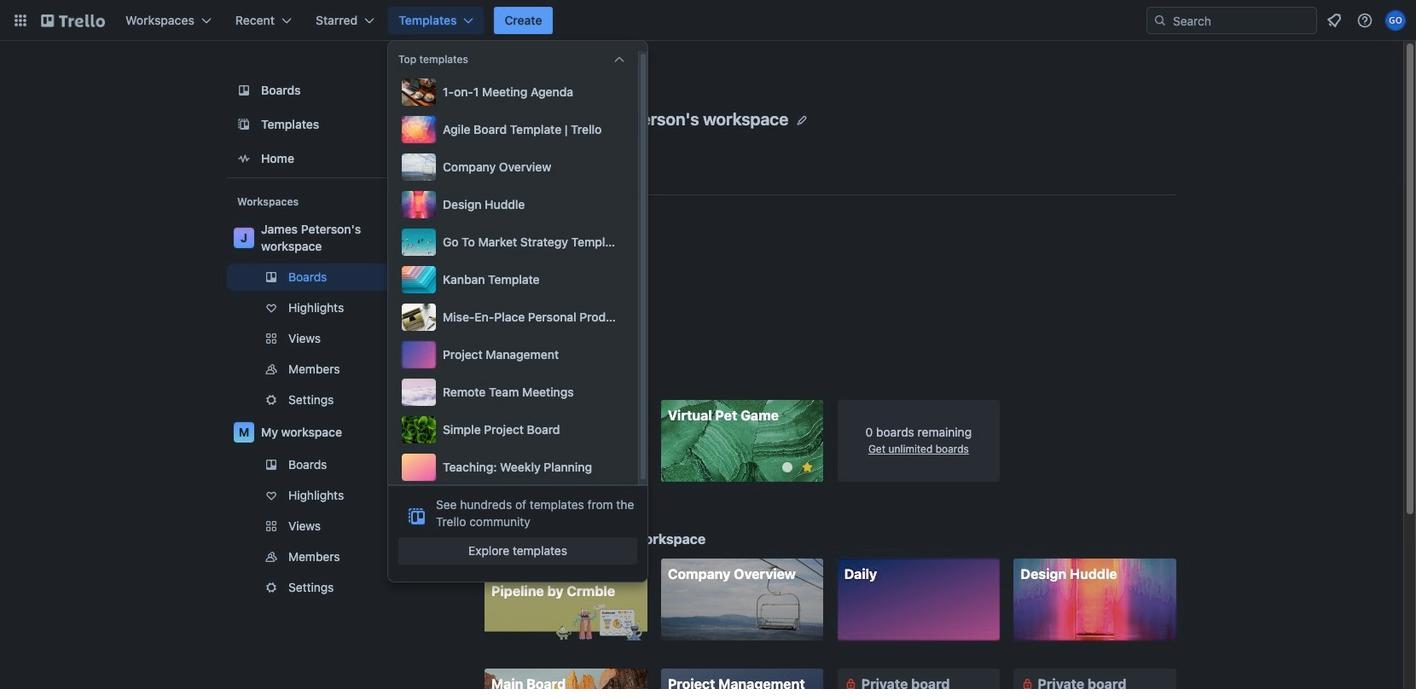 Task type: vqa. For each thing, say whether or not it's contained in the screenshot.
Sort by board
no



Task type: describe. For each thing, give the bounding box(es) containing it.
collapse image
[[613, 53, 626, 67]]

template board image
[[234, 114, 254, 135]]

search image
[[1153, 14, 1167, 27]]

2 add image from the top
[[418, 547, 438, 567]]

back to home image
[[41, 7, 105, 34]]

gary orlando (garyorlando) image
[[1385, 10, 1406, 31]]

there is new activity on this board. image
[[783, 463, 793, 473]]

Search field
[[1167, 9, 1316, 32]]

sm image
[[842, 675, 860, 689]]



Task type: locate. For each thing, give the bounding box(es) containing it.
home image
[[234, 148, 254, 169]]

menu
[[398, 75, 628, 485]]

sm image
[[1019, 675, 1036, 689]]

primary element
[[0, 0, 1416, 41]]

add image
[[418, 359, 438, 380], [418, 547, 438, 567]]

forward image
[[442, 578, 462, 598]]

1 vertical spatial add image
[[418, 547, 438, 567]]

click to unstar this board. it will be removed from your starred list. image
[[800, 460, 815, 475]]

0 vertical spatial add image
[[418, 359, 438, 380]]

0 notifications image
[[1324, 10, 1344, 31]]

board image
[[234, 80, 254, 101]]

1 add image from the top
[[418, 359, 438, 380]]

open information menu image
[[1356, 12, 1373, 29]]



